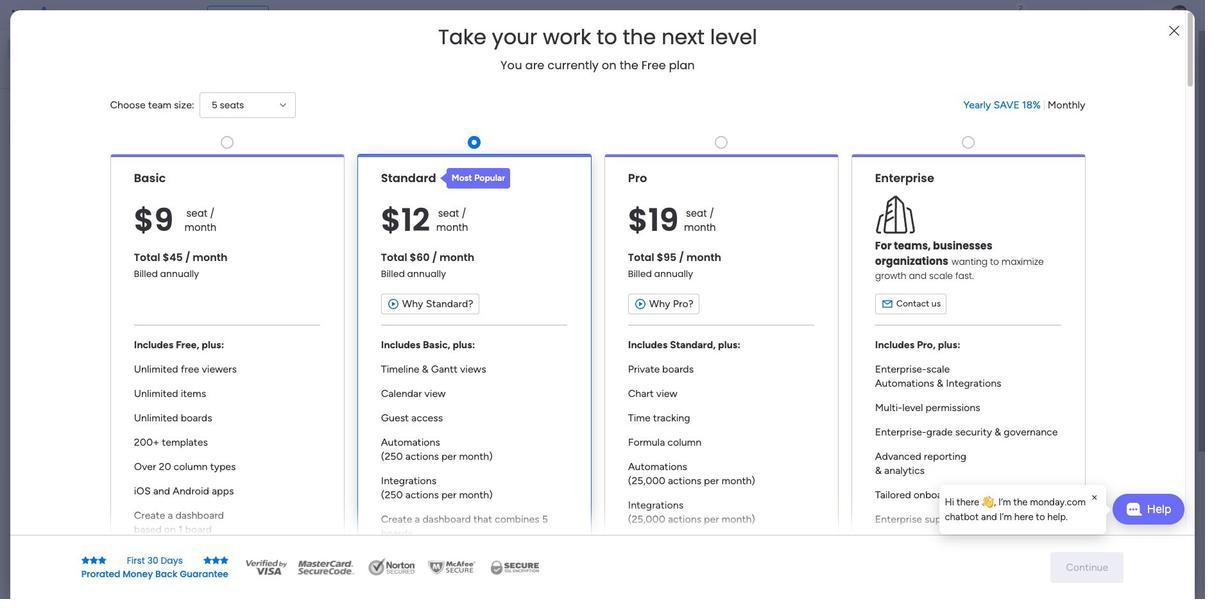 Task type: vqa. For each thing, say whether or not it's contained in the screenshot.
Terry Turtle IMAGE
yes



Task type: locate. For each thing, give the bounding box(es) containing it.
dialog
[[940, 485, 1106, 535]]

list box
[[0, 150, 164, 457]]

mcafee secure image
[[426, 558, 477, 577]]

component image
[[479, 254, 491, 266]]

2 star image from the left
[[203, 556, 212, 565]]

terry turtle image down terry turtle icon
[[267, 574, 293, 599]]

star image for 1st star icon from right
[[203, 556, 212, 565]]

help image
[[1122, 9, 1135, 22]]

monday marketplace image
[[1062, 9, 1075, 22]]

star image for second star icon from the left
[[81, 556, 90, 565]]

add to favorites image
[[662, 235, 675, 247], [889, 235, 902, 247], [436, 392, 449, 405]]

tier options list box
[[110, 131, 1085, 579]]

terry turtle image
[[267, 527, 293, 553]]

2 element
[[366, 483, 382, 499], [366, 483, 382, 499]]

standard tier selected option
[[357, 154, 591, 579]]

1 vertical spatial terry turtle image
[[267, 574, 293, 599]]

terry turtle image right help icon
[[1169, 5, 1190, 26]]

1 star image from the left
[[81, 556, 90, 565]]

1 vertical spatial option
[[8, 60, 156, 81]]

0 vertical spatial option
[[8, 39, 156, 59]]

1 star image from the left
[[90, 556, 98, 565]]

terry turtle image
[[1169, 5, 1190, 26], [267, 574, 293, 599]]

ssl encrypted image
[[483, 558, 547, 577]]

update feed image
[[1006, 9, 1018, 22]]

option
[[8, 39, 156, 59], [8, 60, 156, 81], [0, 152, 164, 154]]

chat bot icon image
[[1126, 503, 1142, 516]]

help center element
[[955, 529, 1147, 581]]

star image
[[90, 556, 98, 565], [98, 556, 106, 565], [220, 556, 228, 565]]

star image
[[81, 556, 90, 565], [203, 556, 212, 565], [212, 556, 220, 565]]

remove from favorites image
[[436, 235, 449, 247]]

0 horizontal spatial terry turtle image
[[267, 574, 293, 599]]

check circle image
[[974, 137, 982, 146]]

2 star image from the left
[[98, 556, 106, 565]]

3 star image from the left
[[212, 556, 220, 565]]

quick search results list box
[[237, 120, 924, 447]]

2 vertical spatial option
[[0, 152, 164, 154]]

2 horizontal spatial add to favorites image
[[889, 235, 902, 247]]

heading
[[438, 26, 757, 49]]

0 vertical spatial terry turtle image
[[1169, 5, 1190, 26]]

section head
[[440, 168, 510, 189]]

basic tier selected option
[[110, 154, 344, 579]]

enterprise tier selected option
[[851, 154, 1085, 579]]

1 horizontal spatial add to favorites image
[[662, 235, 675, 247]]



Task type: describe. For each thing, give the bounding box(es) containing it.
component image
[[706, 254, 717, 266]]

notifications image
[[977, 9, 990, 22]]

0 horizontal spatial add to favorites image
[[436, 392, 449, 405]]

select product image
[[12, 9, 24, 22]]

norton secured image
[[363, 558, 421, 577]]

3 star image from the left
[[220, 556, 228, 565]]

search everything image
[[1093, 9, 1106, 22]]

see plans image
[[213, 8, 224, 22]]

circle o image
[[974, 153, 982, 163]]

mastercard secure code image
[[294, 558, 358, 577]]

add to favorites image for component image
[[662, 235, 675, 247]]

getting started element
[[955, 468, 1147, 519]]

verified by visa image
[[244, 558, 289, 577]]

2 image
[[1015, 1, 1027, 15]]

1 horizontal spatial terry turtle image
[[1169, 5, 1190, 26]]

section head inside standard tier selected option
[[440, 168, 510, 189]]

close recently visited image
[[237, 105, 252, 120]]

invite members image
[[1034, 9, 1047, 22]]

billing cycle selection group
[[963, 98, 1085, 112]]

add to favorites image for component icon
[[889, 235, 902, 247]]

templates image image
[[966, 258, 1136, 347]]

pro tier selected option
[[604, 154, 838, 579]]



